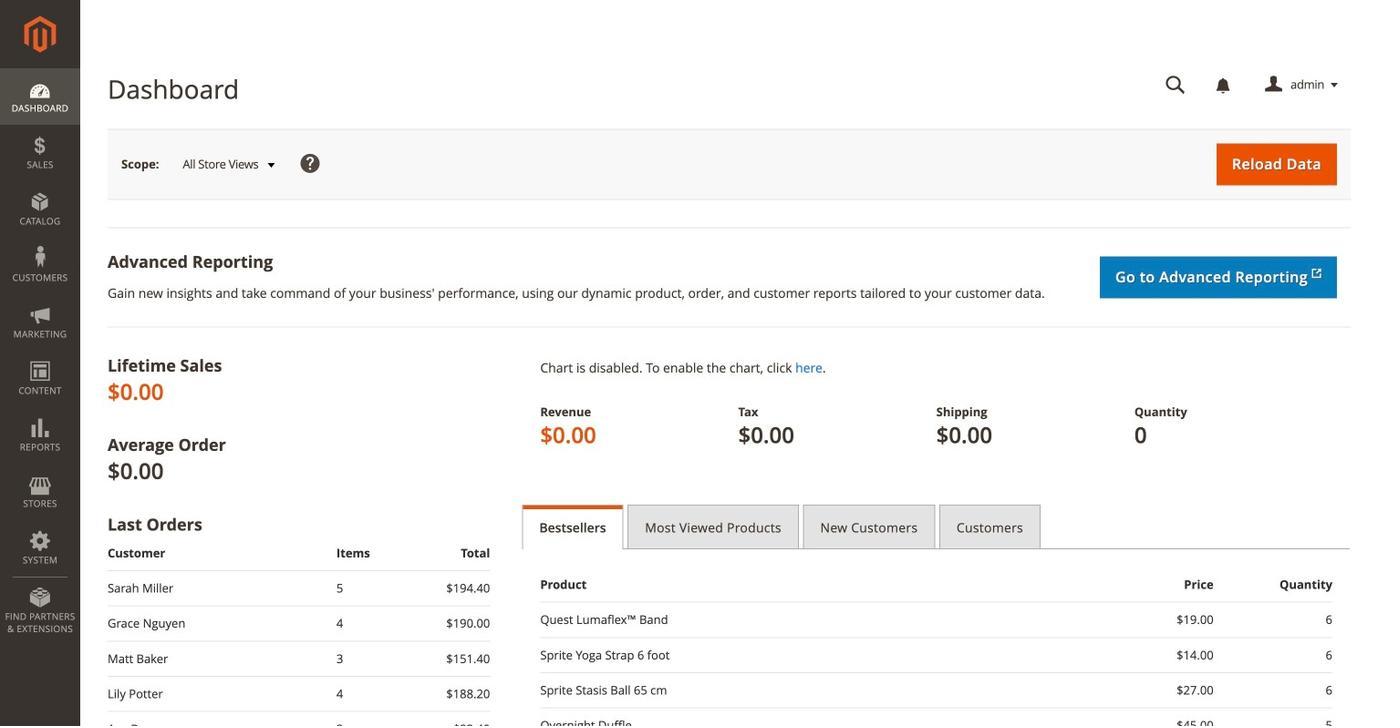 Task type: vqa. For each thing, say whether or not it's contained in the screenshot.
menu
no



Task type: describe. For each thing, give the bounding box(es) containing it.
magento admin panel image
[[24, 16, 56, 53]]



Task type: locate. For each thing, give the bounding box(es) containing it.
menu bar
[[0, 68, 80, 645]]

None text field
[[1153, 69, 1199, 101]]

tab list
[[522, 505, 1351, 550]]



